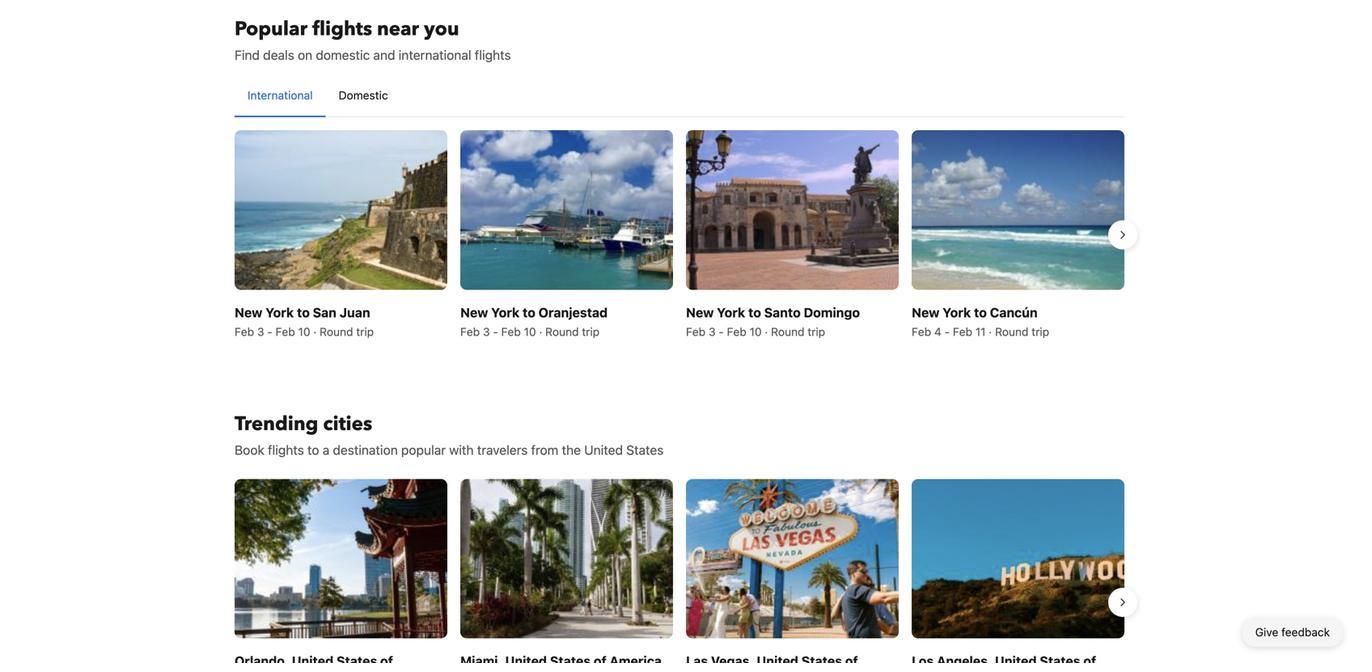 Task type: describe. For each thing, give the bounding box(es) containing it.
domestic
[[339, 89, 388, 102]]

new york to oranjestad feb 3 - feb 10 · round trip
[[460, 305, 608, 338]]

10 inside new york to oranjestad feb 3 - feb 10 · round trip
[[524, 325, 536, 338]]

on
[[298, 47, 313, 63]]

· inside new york to cancún feb 4 - feb 11 · round trip
[[989, 325, 992, 338]]

miami, united states of america image
[[460, 479, 673, 639]]

popular flights near you find deals on domestic and international flights
[[235, 16, 511, 63]]

with
[[449, 442, 474, 458]]

flights inside trending cities book flights to a destination popular with travelers from the united states
[[268, 442, 304, 458]]

new york to oranjestad image
[[460, 130, 673, 290]]

round inside new york to cancún feb 4 - feb 11 · round trip
[[995, 325, 1029, 338]]

round inside the new york to santo domingo feb 3 - feb 10 · round trip
[[771, 325, 805, 338]]

give feedback
[[1256, 626, 1330, 639]]

round inside new york to oranjestad feb 3 - feb 10 · round trip
[[546, 325, 579, 338]]

popular
[[235, 16, 308, 42]]

8 feb from the left
[[953, 325, 973, 338]]

6 feb from the left
[[727, 325, 747, 338]]

the
[[562, 442, 581, 458]]

feedback
[[1282, 626, 1330, 639]]

domestic button
[[326, 74, 401, 117]]

give feedback button
[[1243, 618, 1343, 647]]

· inside new york to san juan feb 3 - feb 10 · round trip
[[313, 325, 317, 338]]

to for santo
[[749, 305, 761, 320]]

san
[[313, 305, 337, 320]]

new for new york to cancún
[[912, 305, 940, 320]]

new for new york to oranjestad
[[460, 305, 488, 320]]

4
[[935, 325, 942, 338]]

york for cancún
[[943, 305, 971, 320]]

york for san
[[266, 305, 294, 320]]

international
[[248, 89, 313, 102]]

· inside the new york to santo domingo feb 3 - feb 10 · round trip
[[765, 325, 768, 338]]

trip inside new york to san juan feb 3 - feb 10 · round trip
[[356, 325, 374, 338]]

new york to san juan feb 3 - feb 10 · round trip
[[235, 305, 374, 338]]

las vegas, united states of america image
[[686, 479, 899, 639]]

2 region from the top
[[222, 473, 1138, 664]]

trending
[[235, 411, 318, 438]]

new york to santo domingo image
[[686, 130, 899, 290]]

and
[[373, 47, 395, 63]]

trip inside the new york to santo domingo feb 3 - feb 10 · round trip
[[808, 325, 826, 338]]

international button
[[235, 74, 326, 117]]

deals
[[263, 47, 294, 63]]

new york to santo domingo feb 3 - feb 10 · round trip
[[686, 305, 860, 338]]

1 horizontal spatial flights
[[312, 16, 372, 42]]

new york to san juan image
[[235, 130, 448, 290]]

3 for new york to san juan
[[257, 325, 264, 338]]

orlando, united states of america image
[[235, 479, 448, 639]]

cities
[[323, 411, 372, 438]]

york for santo
[[717, 305, 745, 320]]

new for new york to san juan
[[235, 305, 262, 320]]

states
[[626, 442, 664, 458]]

you
[[424, 16, 459, 42]]

cancún
[[990, 305, 1038, 320]]

region containing new york to san juan
[[222, 124, 1138, 347]]

· inside new york to oranjestad feb 3 - feb 10 · round trip
[[539, 325, 542, 338]]

from
[[531, 442, 559, 458]]

to for oranjestad
[[523, 305, 536, 320]]



Task type: locate. For each thing, give the bounding box(es) containing it.
new inside new york to san juan feb 3 - feb 10 · round trip
[[235, 305, 262, 320]]

· right 11
[[989, 325, 992, 338]]

1 york from the left
[[266, 305, 294, 320]]

york inside new york to cancún feb 4 - feb 11 · round trip
[[943, 305, 971, 320]]

0 vertical spatial region
[[222, 124, 1138, 347]]

santo
[[764, 305, 801, 320]]

flights
[[312, 16, 372, 42], [475, 47, 511, 63], [268, 442, 304, 458]]

1 3 from the left
[[257, 325, 264, 338]]

round down the "santo"
[[771, 325, 805, 338]]

destination
[[333, 442, 398, 458]]

0 vertical spatial flights
[[312, 16, 372, 42]]

2 · from the left
[[539, 325, 542, 338]]

7 feb from the left
[[912, 325, 932, 338]]

new inside the new york to santo domingo feb 3 - feb 10 · round trip
[[686, 305, 714, 320]]

york inside the new york to santo domingo feb 3 - feb 10 · round trip
[[717, 305, 745, 320]]

3 inside new york to oranjestad feb 3 - feb 10 · round trip
[[483, 325, 490, 338]]

york for oranjestad
[[491, 305, 520, 320]]

near
[[377, 16, 419, 42]]

3 trip from the left
[[808, 325, 826, 338]]

10 inside the new york to santo domingo feb 3 - feb 10 · round trip
[[750, 325, 762, 338]]

3 · from the left
[[765, 325, 768, 338]]

to for san
[[297, 305, 310, 320]]

to for cancún
[[974, 305, 987, 320]]

tab list
[[235, 74, 1125, 118]]

2 horizontal spatial 10
[[750, 325, 762, 338]]

flights right international
[[475, 47, 511, 63]]

domestic
[[316, 47, 370, 63]]

1 round from the left
[[320, 325, 353, 338]]

to inside new york to cancún feb 4 - feb 11 · round trip
[[974, 305, 987, 320]]

1 · from the left
[[313, 325, 317, 338]]

to left san on the top left of the page
[[297, 305, 310, 320]]

trip down 'oranjestad'
[[582, 325, 600, 338]]

trip down the juan
[[356, 325, 374, 338]]

region
[[222, 124, 1138, 347], [222, 473, 1138, 664]]

round down san on the top left of the page
[[320, 325, 353, 338]]

1 10 from the left
[[298, 325, 310, 338]]

5 feb from the left
[[686, 325, 706, 338]]

york left 'oranjestad'
[[491, 305, 520, 320]]

feb
[[235, 325, 254, 338], [276, 325, 295, 338], [460, 325, 480, 338], [501, 325, 521, 338], [686, 325, 706, 338], [727, 325, 747, 338], [912, 325, 932, 338], [953, 325, 973, 338]]

10 for new york to santo domingo
[[750, 325, 762, 338]]

new
[[235, 305, 262, 320], [460, 305, 488, 320], [686, 305, 714, 320], [912, 305, 940, 320]]

to left the "santo"
[[749, 305, 761, 320]]

- inside new york to oranjestad feb 3 - feb 10 · round trip
[[493, 325, 498, 338]]

travelers
[[477, 442, 528, 458]]

give
[[1256, 626, 1279, 639]]

round inside new york to san juan feb 3 - feb 10 · round trip
[[320, 325, 353, 338]]

1 vertical spatial flights
[[475, 47, 511, 63]]

11
[[976, 325, 986, 338]]

flights down the trending
[[268, 442, 304, 458]]

trip inside new york to cancún feb 4 - feb 11 · round trip
[[1032, 325, 1050, 338]]

3 inside new york to san juan feb 3 - feb 10 · round trip
[[257, 325, 264, 338]]

0 horizontal spatial 3
[[257, 325, 264, 338]]

4 round from the left
[[995, 325, 1029, 338]]

4 feb from the left
[[501, 325, 521, 338]]

to left 'oranjestad'
[[523, 305, 536, 320]]

popular
[[401, 442, 446, 458]]

to up 11
[[974, 305, 987, 320]]

2 horizontal spatial flights
[[475, 47, 511, 63]]

round
[[320, 325, 353, 338], [546, 325, 579, 338], [771, 325, 805, 338], [995, 325, 1029, 338]]

trip down cancún
[[1032, 325, 1050, 338]]

domingo
[[804, 305, 860, 320]]

to inside trending cities book flights to a destination popular with travelers from the united states
[[308, 442, 319, 458]]

1 vertical spatial region
[[222, 473, 1138, 664]]

2 trip from the left
[[582, 325, 600, 338]]

los angeles, united states of america image
[[912, 479, 1125, 639]]

2 3 from the left
[[483, 325, 490, 338]]

2 feb from the left
[[276, 325, 295, 338]]

-
[[267, 325, 273, 338], [493, 325, 498, 338], [719, 325, 724, 338], [945, 325, 950, 338]]

trending cities book flights to a destination popular with travelers from the united states
[[235, 411, 664, 458]]

united
[[584, 442, 623, 458]]

york left cancún
[[943, 305, 971, 320]]

new for new york to santo domingo
[[686, 305, 714, 320]]

york left san on the top left of the page
[[266, 305, 294, 320]]

10 inside new york to san juan feb 3 - feb 10 · round trip
[[298, 325, 310, 338]]

1 horizontal spatial 10
[[524, 325, 536, 338]]

find
[[235, 47, 260, 63]]

· down 'oranjestad'
[[539, 325, 542, 338]]

3 10 from the left
[[750, 325, 762, 338]]

1 region from the top
[[222, 124, 1138, 347]]

3
[[257, 325, 264, 338], [483, 325, 490, 338], [709, 325, 716, 338]]

2 round from the left
[[546, 325, 579, 338]]

3 inside the new york to santo domingo feb 3 - feb 10 · round trip
[[709, 325, 716, 338]]

1 - from the left
[[267, 325, 273, 338]]

new york to cancún feb 4 - feb 11 · round trip
[[912, 305, 1050, 338]]

10 for new york to san juan
[[298, 325, 310, 338]]

tab list containing international
[[235, 74, 1125, 118]]

4 · from the left
[[989, 325, 992, 338]]

2 new from the left
[[460, 305, 488, 320]]

new york to cancún image
[[912, 130, 1125, 290]]

·
[[313, 325, 317, 338], [539, 325, 542, 338], [765, 325, 768, 338], [989, 325, 992, 338]]

round down cancún
[[995, 325, 1029, 338]]

- inside new york to san juan feb 3 - feb 10 · round trip
[[267, 325, 273, 338]]

1 horizontal spatial 3
[[483, 325, 490, 338]]

2 vertical spatial flights
[[268, 442, 304, 458]]

3 new from the left
[[686, 305, 714, 320]]

york inside new york to oranjestad feb 3 - feb 10 · round trip
[[491, 305, 520, 320]]

4 - from the left
[[945, 325, 950, 338]]

10
[[298, 325, 310, 338], [524, 325, 536, 338], [750, 325, 762, 338]]

1 trip from the left
[[356, 325, 374, 338]]

international
[[399, 47, 471, 63]]

- inside new york to cancún feb 4 - feb 11 · round trip
[[945, 325, 950, 338]]

york inside new york to san juan feb 3 - feb 10 · round trip
[[266, 305, 294, 320]]

trip inside new york to oranjestad feb 3 - feb 10 · round trip
[[582, 325, 600, 338]]

- inside the new york to santo domingo feb 3 - feb 10 · round trip
[[719, 325, 724, 338]]

· down the "santo"
[[765, 325, 768, 338]]

4 trip from the left
[[1032, 325, 1050, 338]]

to left a
[[308, 442, 319, 458]]

3 - from the left
[[719, 325, 724, 338]]

2 - from the left
[[493, 325, 498, 338]]

2 york from the left
[[491, 305, 520, 320]]

4 new from the left
[[912, 305, 940, 320]]

3 feb from the left
[[460, 325, 480, 338]]

1 feb from the left
[[235, 325, 254, 338]]

· down san on the top left of the page
[[313, 325, 317, 338]]

1 new from the left
[[235, 305, 262, 320]]

book
[[235, 442, 265, 458]]

trip
[[356, 325, 374, 338], [582, 325, 600, 338], [808, 325, 826, 338], [1032, 325, 1050, 338]]

a
[[323, 442, 330, 458]]

4 york from the left
[[943, 305, 971, 320]]

0 horizontal spatial 10
[[298, 325, 310, 338]]

york left the "santo"
[[717, 305, 745, 320]]

flights up domestic
[[312, 16, 372, 42]]

to
[[297, 305, 310, 320], [523, 305, 536, 320], [749, 305, 761, 320], [974, 305, 987, 320], [308, 442, 319, 458]]

3 round from the left
[[771, 325, 805, 338]]

3 for new york to santo domingo
[[709, 325, 716, 338]]

to inside the new york to santo domingo feb 3 - feb 10 · round trip
[[749, 305, 761, 320]]

new inside new york to oranjestad feb 3 - feb 10 · round trip
[[460, 305, 488, 320]]

to inside new york to oranjestad feb 3 - feb 10 · round trip
[[523, 305, 536, 320]]

oranjestad
[[539, 305, 608, 320]]

york
[[266, 305, 294, 320], [491, 305, 520, 320], [717, 305, 745, 320], [943, 305, 971, 320]]

round down 'oranjestad'
[[546, 325, 579, 338]]

trip down domingo
[[808, 325, 826, 338]]

new inside new york to cancún feb 4 - feb 11 · round trip
[[912, 305, 940, 320]]

juan
[[340, 305, 370, 320]]

2 horizontal spatial 3
[[709, 325, 716, 338]]

to inside new york to san juan feb 3 - feb 10 · round trip
[[297, 305, 310, 320]]

3 york from the left
[[717, 305, 745, 320]]

0 horizontal spatial flights
[[268, 442, 304, 458]]

3 3 from the left
[[709, 325, 716, 338]]

2 10 from the left
[[524, 325, 536, 338]]



Task type: vqa. For each thing, say whether or not it's contained in the screenshot.
sunshine
no



